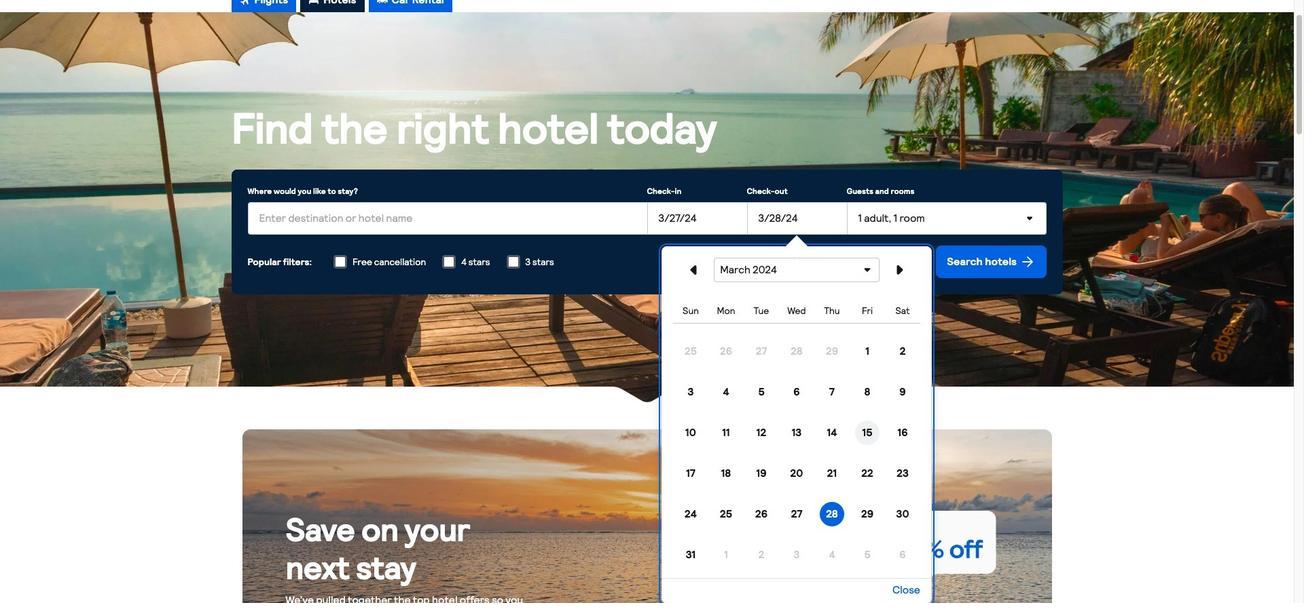 Task type: describe. For each thing, give the bounding box(es) containing it.
active__n2u0z image
[[309, 0, 319, 5]]

rtl support__otjmo image
[[1019, 254, 1036, 270]]

Thursday, March 28, 2024 text field
[[747, 202, 847, 235]]



Task type: locate. For each thing, give the bounding box(es) containing it.
Wednesday, March 27, 2024 text field
[[647, 202, 747, 235]]

desktop__njgyo image
[[239, 0, 250, 5]]

3 stars checkbox
[[507, 255, 520, 269]]

None text field
[[847, 202, 1047, 235]]

None field
[[248, 197, 647, 235]]

Free cancellation checkbox
[[334, 255, 347, 269]]

dialog
[[662, 236, 932, 604]]

desktop__njgyo image
[[377, 0, 388, 5]]

4 stars checkbox
[[442, 255, 456, 269]]

Enter destination or hotel name text field
[[248, 202, 647, 235]]



Task type: vqa. For each thing, say whether or not it's contained in the screenshot.
3 stars CHECKBOX
yes



